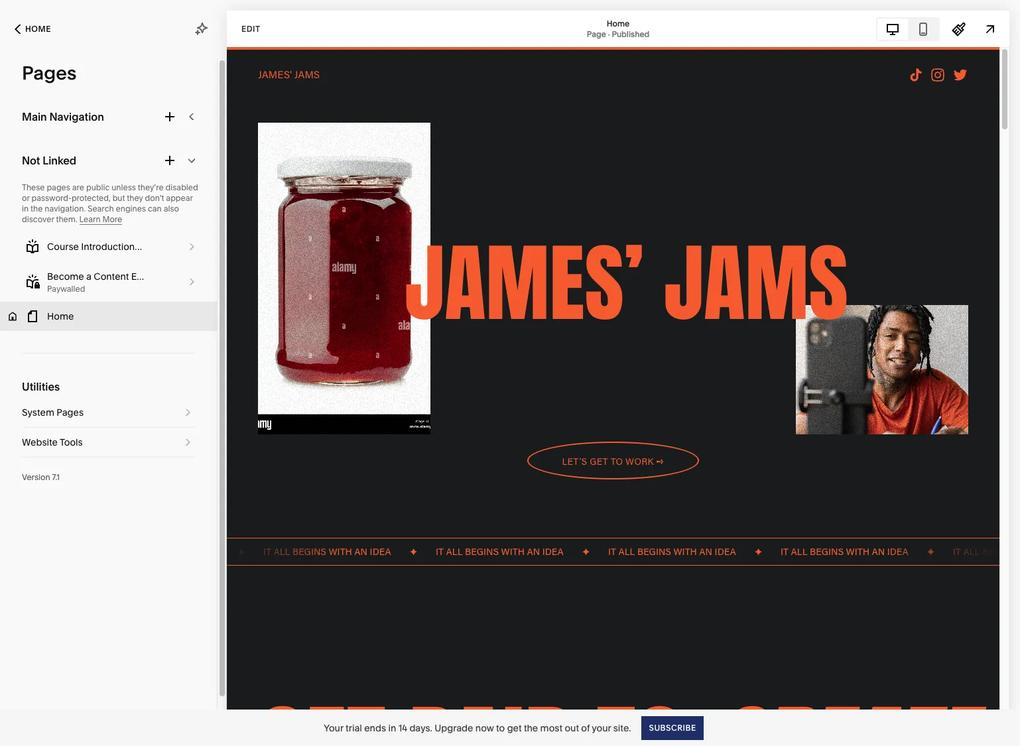 Task type: describe. For each thing, give the bounding box(es) containing it.
also
[[164, 204, 179, 214]]

trial
[[346, 722, 362, 734]]

published
[[612, 29, 650, 39]]

are
[[72, 182, 84, 192]]

most
[[540, 722, 563, 734]]

in inside these pages are public unless they're disabled or password-protected, but they don't appear in the navigation. search engines can also discover them.
[[22, 204, 29, 214]]

add a new page to the "main navigation" group image
[[163, 109, 177, 124]]

ends
[[364, 722, 386, 734]]

linked
[[43, 154, 76, 167]]

or
[[22, 193, 30, 203]]

to
[[496, 722, 505, 734]]

subscribe
[[649, 723, 696, 733]]

2 home button from the top
[[0, 302, 217, 331]]

pages
[[47, 182, 70, 192]]

search
[[88, 204, 114, 214]]

not linked
[[22, 154, 76, 167]]

system pages button
[[22, 398, 195, 427]]

upgrade
[[435, 722, 473, 734]]

·
[[608, 29, 610, 39]]

website
[[22, 436, 58, 448]]

them.
[[56, 214, 77, 224]]

learn
[[79, 214, 101, 224]]

these
[[22, 182, 45, 192]]

0 vertical spatial pages
[[22, 62, 77, 84]]

password-
[[31, 193, 72, 203]]

appear
[[166, 193, 193, 203]]

content
[[94, 270, 129, 282]]

your
[[324, 722, 343, 734]]

version
[[22, 472, 50, 482]]

learn more
[[79, 214, 122, 224]]

demo
[[140, 242, 163, 252]]

now
[[475, 722, 494, 734]]

the inside these pages are public unless they're disabled or password-protected, but they don't appear in the navigation. search engines can also discover them.
[[31, 204, 43, 214]]

these pages are public unless they're disabled or password-protected, but they don't appear in the navigation. search engines can also discover them.
[[22, 182, 198, 224]]

version 7.1
[[22, 472, 60, 482]]

add a new page to the "not linked" navigation group image
[[163, 153, 177, 168]]

page
[[587, 29, 606, 39]]

out
[[565, 722, 579, 734]]

system pages
[[22, 407, 84, 419]]

1 vertical spatial the
[[524, 722, 538, 734]]

more
[[102, 214, 122, 224]]

home page · published
[[587, 18, 650, 39]]

they
[[127, 193, 143, 203]]

navigation
[[49, 110, 104, 123]]



Task type: vqa. For each thing, say whether or not it's contained in the screenshot.
Save BUTTON at the left top of the page
no



Task type: locate. For each thing, give the bounding box(es) containing it.
protected,
[[72, 193, 111, 203]]

discover
[[22, 214, 54, 224]]

public
[[86, 182, 110, 192]]

edit button
[[233, 17, 269, 41]]

tab list
[[878, 18, 939, 39]]

0 vertical spatial home button
[[0, 15, 66, 44]]

the right get
[[524, 722, 538, 734]]

14
[[398, 722, 407, 734]]

website tools
[[22, 436, 83, 448]]

paywalled
[[47, 284, 85, 294]]

in left 14
[[388, 722, 396, 734]]

expert
[[131, 270, 160, 282]]

pages inside button
[[57, 407, 84, 419]]

introduction
[[81, 241, 135, 253]]

1 vertical spatial in
[[388, 722, 396, 734]]

home button
[[0, 15, 66, 44], [0, 302, 217, 331]]

don't
[[145, 193, 164, 203]]

become a content expert paywalled
[[47, 270, 160, 294]]

the up discover
[[31, 204, 43, 214]]

0 vertical spatial the
[[31, 204, 43, 214]]

a
[[86, 270, 92, 282]]

but
[[113, 193, 125, 203]]

in down or
[[22, 204, 29, 214]]

subscribe button
[[642, 716, 704, 740]]

get
[[507, 722, 522, 734]]

website tools button
[[22, 428, 195, 457]]

learn more link
[[79, 214, 122, 225]]

7.1
[[52, 472, 60, 482]]

in
[[22, 204, 29, 214], [388, 722, 396, 734]]

disabled
[[166, 182, 198, 192]]

1 vertical spatial pages
[[57, 407, 84, 419]]

0 horizontal spatial in
[[22, 204, 29, 214]]

unless
[[112, 182, 136, 192]]

0 vertical spatial in
[[22, 204, 29, 214]]

main
[[22, 110, 47, 123]]

of
[[581, 722, 590, 734]]

can
[[148, 204, 162, 214]]

1 horizontal spatial in
[[388, 722, 396, 734]]

system
[[22, 407, 54, 419]]

not
[[22, 154, 40, 167]]

utilities
[[22, 380, 60, 393]]

home
[[607, 18, 630, 28], [25, 24, 51, 34], [47, 310, 74, 322]]

home inside home page · published
[[607, 18, 630, 28]]

pages up the "tools"
[[57, 407, 84, 419]]

days.
[[410, 722, 432, 734]]

pages
[[22, 62, 77, 84], [57, 407, 84, 419]]

site.
[[613, 722, 631, 734]]

your
[[592, 722, 611, 734]]

course introduction demo
[[47, 241, 163, 253]]

they're
[[138, 182, 164, 192]]

1 horizontal spatial the
[[524, 722, 538, 734]]

tools
[[60, 436, 83, 448]]

the
[[31, 204, 43, 214], [524, 722, 538, 734]]

your trial ends in 14 days. upgrade now to get the most out of your site.
[[324, 722, 631, 734]]

pages up main navigation
[[22, 62, 77, 84]]

1 home button from the top
[[0, 15, 66, 44]]

1 vertical spatial home button
[[0, 302, 217, 331]]

navigation.
[[45, 204, 86, 214]]

main navigation
[[22, 110, 104, 123]]

course
[[47, 241, 79, 253]]

0 horizontal spatial the
[[31, 204, 43, 214]]

become
[[47, 270, 84, 282]]

edit
[[241, 24, 260, 33]]

engines
[[116, 204, 146, 214]]



